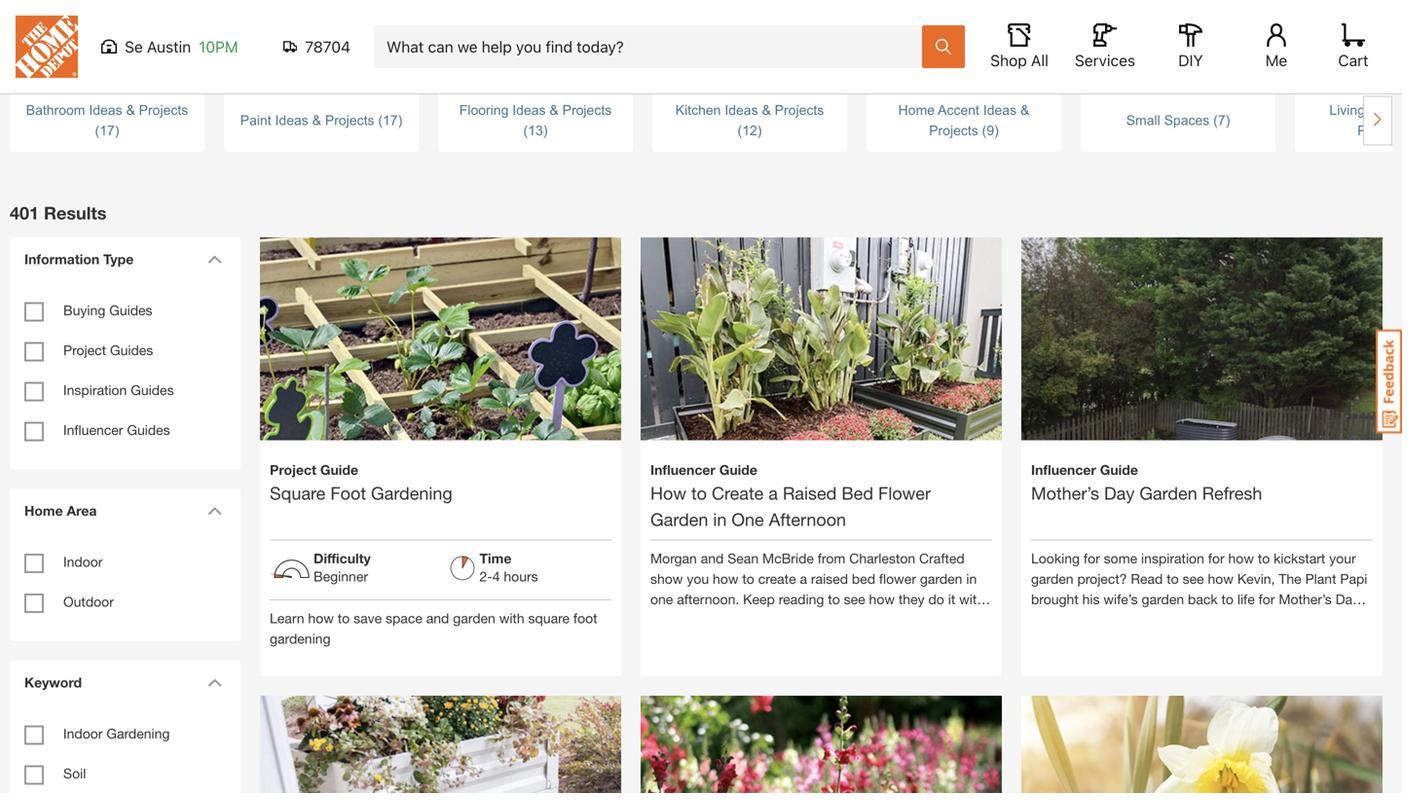 Task type: locate. For each thing, give the bounding box(es) containing it.
influencer up looking at the bottom of page
[[1031, 462, 1096, 478]]

caret icon image inside home area button
[[207, 507, 222, 515]]

( for paint ideas & projects
[[378, 113, 383, 128]]

) inside flooring ideas & projects ( 13 )
[[543, 123, 548, 138]]

0 horizontal spatial project
[[63, 342, 106, 358]]

( for kitchen ideas & projects
[[738, 123, 742, 138]]

& right kitchen
[[762, 103, 771, 118]]

the down reading
[[788, 612, 811, 628]]

78704 button
[[283, 37, 351, 56]]

home
[[898, 103, 935, 118], [24, 503, 63, 519], [815, 612, 851, 628], [1285, 612, 1322, 628]]

for up project?
[[1084, 551, 1100, 567]]

it
[[948, 592, 956, 608]]

17 left flooring
[[383, 113, 398, 128]]

0 horizontal spatial guide
[[320, 462, 358, 478]]

0 horizontal spatial gardening
[[106, 726, 170, 742]]

0 horizontal spatial see
[[844, 592, 865, 608]]

bathroom
[[26, 103, 85, 118]]

how inside learn how to save space and garden with square foot gardening
[[308, 611, 334, 627]]

life
[[1238, 592, 1255, 608]]

1 horizontal spatial 17
[[383, 113, 398, 128]]

some
[[1104, 551, 1138, 567], [1160, 612, 1193, 628]]

& down se
[[126, 103, 135, 118]]

garden down how
[[650, 509, 708, 530]]

1 horizontal spatial day
[[1336, 592, 1359, 608]]

1 horizontal spatial project
[[270, 462, 316, 478]]

& right paint
[[312, 113, 321, 128]]

how up depot.
[[869, 592, 895, 608]]

0 horizontal spatial with
[[499, 611, 525, 627]]

with inside looking for some inspiration for how to kickstart your garden project? read to see how kevin, the plant papi brought his wife's garden back to life for mother's day with a little tlc, and some help from the home depot!
[[1031, 612, 1056, 628]]

ideas inside kitchen ideas & projects ( 12 )
[[725, 103, 758, 118]]

garden inside the influencer guide mother's day garden refresh
[[1140, 483, 1197, 504]]

ideas up 9
[[983, 103, 1017, 118]]

some up project?
[[1104, 551, 1138, 567]]

1 vertical spatial project
[[270, 462, 316, 478]]

0 horizontal spatial mother's
[[1031, 483, 1099, 504]]

0 vertical spatial from
[[818, 551, 846, 567]]

guides
[[109, 302, 152, 318], [110, 342, 153, 358], [131, 382, 174, 398], [127, 422, 170, 438]]

one
[[650, 592, 673, 608]]

2 horizontal spatial with
[[1031, 612, 1056, 628]]

1 indoor from the top
[[63, 554, 103, 570]]

1 caret icon image from the top
[[207, 255, 222, 264]]

depot.
[[855, 612, 896, 628]]

) for flooring ideas & projects ( 13 )
[[543, 123, 548, 138]]

0 vertical spatial garden
[[1140, 483, 1197, 504]]

see down bed
[[844, 592, 865, 608]]

0 vertical spatial gardening
[[371, 483, 453, 504]]

1 horizontal spatial mother's
[[1279, 592, 1332, 608]]

room
[[1369, 103, 1402, 118]]

(
[[378, 113, 383, 128], [1213, 113, 1218, 128], [95, 123, 100, 138], [523, 123, 528, 138], [738, 123, 742, 138], [982, 123, 987, 138]]

influencer inside 'influencer guide how to create a raised bed flower garden in one afternoon'
[[650, 462, 716, 478]]

and right space
[[426, 611, 449, 627]]

garden
[[1140, 483, 1197, 504], [650, 509, 708, 530]]

& right flooring
[[550, 103, 559, 118]]

1 vertical spatial gardening
[[106, 726, 170, 742]]

morgan
[[650, 551, 697, 567]]

projects inside bathroom ideas & projects ( 17 )
[[139, 103, 188, 118]]

with inside morgan and sean mcbride from charleston crafted show you how to create a raised bed flower garden in one afternoon. keep reading to see how they do it with the help of vigoro and the home depot.
[[959, 592, 985, 608]]

ideas right paint
[[275, 113, 308, 128]]

with down brought
[[1031, 612, 1056, 628]]

learn how to save space and garden with square foot gardening
[[270, 611, 597, 647]]

1 vertical spatial some
[[1160, 612, 1193, 628]]

1 vertical spatial see
[[844, 592, 865, 608]]

wife's
[[1104, 592, 1138, 608]]

7
[[1218, 113, 1226, 128]]

how up gardening
[[308, 611, 334, 627]]

me
[[1266, 51, 1288, 70]]

influencer for mother's day garden refresh
[[1031, 462, 1096, 478]]

( 9 )
[[978, 123, 999, 138]]

1 vertical spatial from
[[1227, 612, 1255, 628]]

show
[[650, 571, 683, 587]]

indoor
[[63, 554, 103, 570], [63, 726, 103, 742]]

all
[[1031, 51, 1049, 70]]

projects
[[139, 103, 188, 118], [562, 103, 612, 118], [775, 103, 824, 118], [325, 113, 374, 128], [929, 123, 978, 138]]

and right tlc,
[[1133, 612, 1156, 628]]

and
[[701, 551, 724, 567], [426, 611, 449, 627], [762, 612, 785, 628], [1133, 612, 1156, 628]]

2 caret icon image from the top
[[207, 507, 222, 515]]

( inside bathroom ideas & projects ( 17 )
[[95, 123, 100, 138]]

1 horizontal spatial guide
[[719, 462, 757, 478]]

keyword button
[[15, 661, 229, 705]]

2 horizontal spatial influencer
[[1031, 462, 1096, 478]]

0 horizontal spatial help
[[673, 612, 699, 628]]

ideas for kitchen ideas & projects ( 12 )
[[725, 103, 758, 118]]

1 vertical spatial indoor
[[63, 726, 103, 742]]

1 horizontal spatial gardening
[[371, 483, 453, 504]]

ideas for paint ideas & projects ( 17 )
[[275, 113, 308, 128]]

ideas up 13
[[512, 103, 546, 118]]

( inside flooring ideas & projects ( 13 )
[[523, 123, 528, 138]]

1 horizontal spatial help
[[1197, 612, 1223, 628]]

ideas inside bathroom ideas & projects ( 17 )
[[89, 103, 122, 118]]

1 horizontal spatial from
[[1227, 612, 1255, 628]]

some down back
[[1160, 612, 1193, 628]]

2 indoor from the top
[[63, 726, 103, 742]]

17 inside bathroom ideas & projects ( 17 )
[[100, 123, 115, 138]]

refresh
[[1202, 483, 1262, 504]]

projects inside flooring ideas & projects ( 13 )
[[562, 103, 612, 118]]

2 horizontal spatial for
[[1259, 592, 1275, 608]]

influencer down inspiration
[[63, 422, 123, 438]]

indoor up soil
[[63, 726, 103, 742]]

to up the kevin,
[[1258, 551, 1270, 567]]

home left depot!
[[1285, 612, 1322, 628]]

living room
[[1330, 103, 1402, 138]]

guide for day
[[1100, 462, 1138, 478]]

for up back
[[1208, 551, 1225, 567]]

cart
[[1338, 51, 1369, 70]]

save
[[354, 611, 382, 627]]

how up back
[[1208, 571, 1234, 587]]

& for flooring ideas & projects ( 13 )
[[550, 103, 559, 118]]

from down life
[[1227, 612, 1255, 628]]

0 horizontal spatial garden
[[650, 509, 708, 530]]

& for bathroom ideas & projects ( 17 )
[[126, 103, 135, 118]]

0 vertical spatial see
[[1183, 571, 1204, 587]]

0 vertical spatial in
[[713, 509, 727, 530]]

little
[[1071, 612, 1096, 628]]

1 vertical spatial in
[[966, 571, 977, 587]]

caret icon image inside information type 'button'
[[207, 255, 222, 264]]

& inside bathroom ideas & projects ( 17 )
[[126, 103, 135, 118]]

vigoro
[[719, 612, 758, 628]]

caret icon image
[[207, 255, 222, 264], [207, 507, 222, 515], [207, 678, 222, 687]]

13
[[528, 123, 543, 138]]

17
[[383, 113, 398, 128], [100, 123, 115, 138]]

gardening right the foot
[[371, 483, 453, 504]]

inspiration
[[63, 382, 127, 398]]

1 help from the left
[[673, 612, 699, 628]]

guides down inspiration guides
[[127, 422, 170, 438]]

2 vertical spatial a
[[1060, 612, 1068, 628]]

1 vertical spatial garden
[[650, 509, 708, 530]]

home area
[[24, 503, 97, 519]]

read
[[1131, 571, 1163, 587]]

bed
[[842, 483, 873, 504]]

shop all
[[990, 51, 1049, 70]]

for right life
[[1259, 592, 1275, 608]]

& down shop all
[[1020, 103, 1030, 118]]

1 horizontal spatial for
[[1208, 551, 1225, 567]]

influencer up how
[[650, 462, 716, 478]]

day inside the influencer guide mother's day garden refresh
[[1104, 483, 1135, 504]]

2 guide from the left
[[719, 462, 757, 478]]

charleston
[[849, 551, 915, 567]]

se austin 10pm
[[125, 37, 238, 56]]

a left little
[[1060, 612, 1068, 628]]

mother's
[[1031, 483, 1099, 504], [1279, 592, 1332, 608]]

garden down 2-
[[453, 611, 495, 627]]

1 horizontal spatial with
[[959, 592, 985, 608]]

to right how
[[691, 483, 707, 504]]

0 vertical spatial caret icon image
[[207, 255, 222, 264]]

3 caret icon image from the top
[[207, 678, 222, 687]]

0 vertical spatial mother's
[[1031, 483, 1099, 504]]

diy button
[[1160, 23, 1222, 70]]

garden up brought
[[1031, 571, 1074, 587]]

) for kitchen ideas & projects ( 12 )
[[757, 123, 762, 138]]

0 vertical spatial project
[[63, 342, 106, 358]]

ideas inside the home accent ideas & projects
[[983, 103, 1017, 118]]

1 vertical spatial mother's
[[1279, 592, 1332, 608]]

from inside looking for some inspiration for how to kickstart your garden project? read to see how kevin, the plant papi brought his wife's garden back to life for mother's day with a little tlc, and some help from the home depot!
[[1227, 612, 1255, 628]]

( inside kitchen ideas & projects ( 12 )
[[738, 123, 742, 138]]

see
[[1183, 571, 1204, 587], [844, 592, 865, 608]]

1 vertical spatial day
[[1336, 592, 1359, 608]]

0 vertical spatial indoor
[[63, 554, 103, 570]]

home left accent
[[898, 103, 935, 118]]

2 vertical spatial caret icon image
[[207, 678, 222, 687]]

1 horizontal spatial in
[[966, 571, 977, 587]]

reading
[[779, 592, 824, 608]]

17 for paint ideas & projects ( 17 )
[[383, 113, 398, 128]]

1 horizontal spatial garden
[[1140, 483, 1197, 504]]

feedback link image
[[1376, 329, 1402, 434]]

day up depot!
[[1336, 592, 1359, 608]]

afternoon.
[[677, 592, 739, 608]]

garden left refresh
[[1140, 483, 1197, 504]]

see inside morgan and sean mcbride from charleston crafted show you how to create a raised bed flower garden in one afternoon. keep reading to see how they do it with the help of vigoro and the home depot.
[[844, 592, 865, 608]]

guide inside project guide square foot gardening
[[320, 462, 358, 478]]

guide inside the influencer guide mother's day garden refresh
[[1100, 462, 1138, 478]]

help down back
[[1197, 612, 1223, 628]]

to left the save
[[338, 611, 350, 627]]

0 horizontal spatial a
[[769, 483, 778, 504]]

home left area
[[24, 503, 63, 519]]

influencer for how to create a raised bed flower garden in one afternoon
[[650, 462, 716, 478]]

project inside project guide square foot gardening
[[270, 462, 316, 478]]

home down reading
[[815, 612, 851, 628]]

17 up s
[[100, 123, 115, 138]]

guides for inspiration guides
[[131, 382, 174, 398]]

austin
[[147, 37, 191, 56]]

from inside morgan and sean mcbride from charleston crafted show you how to create a raised bed flower garden in one afternoon. keep reading to see how they do it with the help of vigoro and the home depot.
[[818, 551, 846, 567]]

square
[[270, 483, 326, 504]]

a
[[769, 483, 778, 504], [800, 571, 807, 587], [1060, 612, 1068, 628]]

inspiration
[[1141, 551, 1204, 567]]

help left of
[[673, 612, 699, 628]]

ideas inside flooring ideas & projects ( 13 )
[[512, 103, 546, 118]]

help inside looking for some inspiration for how to kickstart your garden project? read to see how kevin, the plant papi brought his wife's garden back to life for mother's day with a little tlc, and some help from the home depot!
[[1197, 612, 1223, 628]]

garden inside morgan and sean mcbride from charleston crafted show you how to create a raised bed flower garden in one afternoon. keep reading to see how they do it with the help of vigoro and the home depot.
[[920, 571, 963, 587]]

0 horizontal spatial 17
[[100, 123, 115, 138]]

to left life
[[1222, 592, 1234, 608]]

influencer inside the influencer guide mother's day garden refresh
[[1031, 462, 1096, 478]]

0 horizontal spatial some
[[1104, 551, 1138, 567]]

1 vertical spatial caret icon image
[[207, 507, 222, 515]]

looking
[[1031, 551, 1080, 567]]

mother's down plant
[[1279, 592, 1332, 608]]

guides up project guides
[[109, 302, 152, 318]]

garden down the read
[[1142, 592, 1184, 608]]

1 horizontal spatial some
[[1160, 612, 1193, 628]]

looking for some inspiration for how to kickstart your garden project? read to see how kevin, the plant papi brought his wife's garden back to life for mother's day with a little tlc, and some help from the home depot!
[[1031, 551, 1368, 628]]

inspiration guides
[[63, 382, 174, 398]]

gardening
[[371, 483, 453, 504], [106, 726, 170, 742]]

ideas up 12
[[725, 103, 758, 118]]

to down sean
[[742, 571, 754, 587]]

garden down crafted
[[920, 571, 963, 587]]

with right 'it'
[[959, 592, 985, 608]]

project up square
[[270, 462, 316, 478]]

gardening down keyword button on the bottom left of page
[[106, 726, 170, 742]]

1 guide from the left
[[320, 462, 358, 478]]

raised
[[811, 571, 848, 587]]

home inside looking for some inspiration for how to kickstart your garden project? read to see how kevin, the plant papi brought his wife's garden back to life for mother's day with a little tlc, and some help from the home depot!
[[1285, 612, 1322, 628]]

ideas for bathroom ideas & projects ( 17 )
[[89, 103, 122, 118]]

2 help from the left
[[1197, 612, 1223, 628]]

day up project?
[[1104, 483, 1135, 504]]

1 horizontal spatial a
[[800, 571, 807, 587]]

guide inside 'influencer guide how to create a raised bed flower garden in one afternoon'
[[719, 462, 757, 478]]

3 guide from the left
[[1100, 462, 1138, 478]]

caret icon image inside keyword button
[[207, 678, 222, 687]]

)
[[398, 113, 402, 128], [1226, 113, 1230, 128], [115, 123, 119, 138], [543, 123, 548, 138], [757, 123, 762, 138], [994, 123, 999, 138]]

from up raised
[[818, 551, 846, 567]]

0 horizontal spatial from
[[818, 551, 846, 567]]

indoor up "outdoor"
[[63, 554, 103, 570]]

1 vertical spatial a
[[800, 571, 807, 587]]

home inside morgan and sean mcbride from charleston crafted show you how to create a raised bed flower garden in one afternoon. keep reading to see how they do it with the help of vigoro and the home depot.
[[815, 612, 851, 628]]

in left one
[[713, 509, 727, 530]]

0 horizontal spatial in
[[713, 509, 727, 530]]

( for flooring ideas & projects
[[523, 123, 528, 138]]

garden
[[920, 571, 963, 587], [1031, 571, 1074, 587], [1142, 592, 1184, 608], [453, 611, 495, 627]]

see up back
[[1183, 571, 1204, 587]]

in right flower
[[966, 571, 977, 587]]

kitchen
[[676, 103, 721, 118]]

depot!
[[1325, 612, 1366, 628]]

1 horizontal spatial influencer
[[650, 462, 716, 478]]

project down buying
[[63, 342, 106, 358]]

projects for kitchen ideas & projects
[[775, 103, 824, 118]]

0 horizontal spatial day
[[1104, 483, 1135, 504]]

guides up influencer guides
[[131, 382, 174, 398]]

indoor for indoor
[[63, 554, 103, 570]]

mother's up looking at the bottom of page
[[1031, 483, 1099, 504]]

project for project guide square foot gardening
[[270, 462, 316, 478]]

the
[[650, 612, 670, 628]]

s
[[97, 203, 106, 223]]

a up reading
[[800, 571, 807, 587]]

guides up inspiration guides
[[110, 342, 153, 358]]

& inside kitchen ideas & projects ( 12 )
[[762, 103, 771, 118]]

in inside 'influencer guide how to create a raised bed flower garden in one afternoon'
[[713, 509, 727, 530]]

12
[[742, 123, 757, 138]]

2 horizontal spatial a
[[1060, 612, 1068, 628]]

78704
[[305, 37, 351, 56]]

projects inside kitchen ideas & projects ( 12 )
[[775, 103, 824, 118]]

buying
[[63, 302, 105, 318]]

0 vertical spatial a
[[769, 483, 778, 504]]

) inside bathroom ideas & projects ( 17 )
[[115, 123, 119, 138]]

to down raised
[[828, 592, 840, 608]]

with left square
[[499, 611, 525, 627]]

the inside morgan and sean mcbride from charleston crafted show you how to create a raised bed flower garden in one afternoon. keep reading to see how they do it with the help of vigoro and the home depot.
[[788, 612, 811, 628]]

a right 'create'
[[769, 483, 778, 504]]

guides for influencer guides
[[127, 422, 170, 438]]

1 horizontal spatial see
[[1183, 571, 1204, 587]]

2 horizontal spatial guide
[[1100, 462, 1138, 478]]

0 vertical spatial day
[[1104, 483, 1135, 504]]

projects for paint ideas & projects
[[325, 113, 374, 128]]

) inside kitchen ideas & projects ( 12 )
[[757, 123, 762, 138]]

& inside flooring ideas & projects ( 13 )
[[550, 103, 559, 118]]

information
[[24, 251, 100, 267]]

flooring
[[459, 103, 509, 118]]

garden inside learn how to save space and garden with square foot gardening
[[453, 611, 495, 627]]

ideas right bathroom
[[89, 103, 122, 118]]

with
[[959, 592, 985, 608], [499, 611, 525, 627], [1031, 612, 1056, 628]]



Task type: vqa. For each thing, say whether or not it's contained in the screenshot.
1st Learn More link from right
no



Task type: describe. For each thing, give the bounding box(es) containing it.
me button
[[1245, 23, 1308, 70]]

time
[[480, 551, 512, 567]]

do
[[928, 592, 944, 608]]

living room link
[[1295, 100, 1402, 141]]

keep
[[743, 592, 775, 608]]

beginner
[[314, 569, 368, 585]]

day inside looking for some inspiration for how to kickstart your garden project? read to see how kevin, the plant papi brought his wife's garden back to life for mother's day with a little tlc, and some help from the home depot!
[[1336, 592, 1359, 608]]

see inside looking for some inspiration for how to kickstart your garden project? read to see how kevin, the plant papi brought his wife's garden back to life for mother's day with a little tlc, and some help from the home depot!
[[1183, 571, 1204, 587]]

0 horizontal spatial for
[[1084, 551, 1100, 567]]

services button
[[1074, 23, 1136, 70]]

small
[[1126, 113, 1160, 128]]

( for bathroom ideas & projects
[[95, 123, 100, 138]]

projects for flooring ideas & projects
[[562, 103, 612, 118]]

square
[[528, 611, 570, 627]]

bathroom ideas & projects ( 17 )
[[26, 103, 188, 138]]

flooring ideas & projects ( 13 )
[[459, 103, 612, 138]]

of
[[703, 612, 715, 628]]

a inside morgan and sean mcbride from charleston crafted show you how to create a raised bed flower garden in one afternoon. keep reading to see how they do it with the help of vigoro and the home depot.
[[800, 571, 807, 587]]

home inside the home accent ideas & projects
[[898, 103, 935, 118]]

bed
[[852, 571, 875, 587]]

brought
[[1031, 592, 1079, 608]]

how to create a raised bed flower garden in one afternoon image
[[641, 204, 1002, 565]]

sean
[[728, 551, 759, 567]]

spaces
[[1164, 113, 1210, 128]]

help inside morgan and sean mcbride from charleston crafted show you how to create a raised bed flower garden in one afternoon. keep reading to see how they do it with the help of vigoro and the home depot.
[[673, 612, 699, 628]]

projects inside the home accent ideas & projects
[[929, 123, 978, 138]]

difficulty
[[314, 551, 371, 567]]

mother's inside the influencer guide mother's day garden refresh
[[1031, 483, 1099, 504]]

project guide square foot gardening
[[270, 462, 453, 504]]

the home depot logo image
[[16, 16, 78, 78]]

0 horizontal spatial influencer
[[63, 422, 123, 438]]

10pm
[[199, 37, 238, 56]]

mother's inside looking for some inspiration for how to kickstart your garden project? read to see how kevin, the plant papi brought his wife's garden back to life for mother's day with a little tlc, and some help from the home depot!
[[1279, 592, 1332, 608]]

4
[[492, 569, 500, 585]]

back
[[1188, 592, 1218, 608]]

home accent ideas & projects
[[898, 103, 1030, 138]]

result
[[44, 203, 97, 223]]

home inside button
[[24, 503, 63, 519]]

with inside learn how to save space and garden with square foot gardening
[[499, 611, 525, 627]]

how down sean
[[713, 571, 739, 587]]

caret icon image for area
[[207, 507, 222, 515]]

shop all button
[[988, 23, 1051, 70]]

& for paint ideas & projects ( 17 )
[[312, 113, 321, 128]]

create
[[758, 571, 796, 587]]

0 vertical spatial some
[[1104, 551, 1138, 567]]

type
[[103, 251, 134, 267]]

paint
[[240, 113, 271, 128]]

papi
[[1340, 571, 1368, 587]]

guide for to
[[719, 462, 757, 478]]

9
[[987, 123, 994, 138]]

401 result s
[[10, 203, 106, 223]]

difficulty beginner
[[314, 551, 371, 585]]

guide for foot
[[320, 462, 358, 478]]

to down the inspiration
[[1167, 571, 1179, 587]]

accent
[[938, 103, 980, 118]]

2-
[[480, 569, 492, 585]]

how
[[650, 483, 686, 504]]

to inside 'influencer guide how to create a raised bed flower garden in one afternoon'
[[691, 483, 707, 504]]

and inside learn how to save space and garden with square foot gardening
[[426, 611, 449, 627]]

and up you
[[701, 551, 724, 567]]

gardening
[[270, 631, 331, 647]]

outdoor
[[63, 594, 114, 610]]

learn
[[270, 611, 304, 627]]

mcbride
[[762, 551, 814, 567]]

home area button
[[15, 489, 229, 533]]

ideas for flooring ideas & projects ( 13 )
[[512, 103, 546, 118]]

keyword
[[24, 675, 82, 691]]

& inside the home accent ideas & projects
[[1020, 103, 1030, 118]]

raised
[[783, 483, 837, 504]]

kitchen ideas & projects ( 12 )
[[676, 103, 824, 138]]

caret icon image for type
[[207, 255, 222, 264]]

paint ideas & projects ( 17 )
[[240, 113, 402, 128]]

guides for project guides
[[110, 342, 153, 358]]

indoor gardening
[[63, 726, 170, 742]]

kevin,
[[1238, 571, 1275, 587]]

the down the kevin,
[[1258, 612, 1281, 628]]

project?
[[1077, 571, 1127, 587]]

in inside morgan and sean mcbride from charleston crafted show you how to create a raised bed flower garden in one afternoon. keep reading to see how they do it with the help of vigoro and the home depot.
[[966, 571, 977, 587]]

you
[[687, 571, 709, 587]]

how up the kevin,
[[1228, 551, 1254, 567]]

and down keep in the right of the page
[[762, 612, 785, 628]]

17 for bathroom ideas & projects ( 17 )
[[100, 123, 115, 138]]

crafted
[[919, 551, 965, 567]]

) for bathroom ideas & projects ( 17 )
[[115, 123, 119, 138]]

projects for bathroom ideas & projects
[[139, 103, 188, 118]]

a inside looking for some inspiration for how to kickstart your garden project? read to see how kevin, the plant papi brought his wife's garden back to life for mother's day with a little tlc, and some help from the home depot!
[[1060, 612, 1068, 628]]

they
[[899, 592, 925, 608]]

area
[[67, 503, 97, 519]]

What can we help you find today? search field
[[387, 26, 921, 67]]

space
[[386, 611, 422, 627]]

401
[[10, 203, 39, 223]]

influencer guide how to create a raised bed flower garden in one afternoon
[[650, 462, 931, 530]]

project guides
[[63, 342, 153, 358]]

a inside 'influencer guide how to create a raised bed flower garden in one afternoon'
[[769, 483, 778, 504]]

plant
[[1305, 571, 1337, 587]]

& for kitchen ideas & projects ( 12 )
[[762, 103, 771, 118]]

cart link
[[1332, 23, 1375, 70]]

garden inside 'influencer guide how to create a raised bed flower garden in one afternoon'
[[650, 509, 708, 530]]

square foot gardening image
[[260, 204, 621, 565]]

soil
[[63, 766, 86, 782]]

kickstart
[[1274, 551, 1326, 567]]

project for project guides
[[63, 342, 106, 358]]

gardening inside project guide square foot gardening
[[371, 483, 453, 504]]

foot
[[330, 483, 366, 504]]

to inside learn how to save space and garden with square foot gardening
[[338, 611, 350, 627]]

his
[[1082, 592, 1100, 608]]

your
[[1329, 551, 1356, 567]]

hours
[[504, 569, 538, 585]]

time 2-4 hours
[[480, 551, 538, 585]]

guides for buying guides
[[109, 302, 152, 318]]

flower
[[879, 571, 916, 587]]

the down kickstart
[[1279, 571, 1302, 587]]

afternoon
[[769, 509, 846, 530]]

create
[[712, 483, 764, 504]]

buying guides
[[63, 302, 152, 318]]

foot
[[573, 611, 597, 627]]

small spaces ( 7 )
[[1126, 113, 1230, 128]]

influencer guides
[[63, 422, 170, 438]]

) for paint ideas & projects ( 17 )
[[398, 113, 402, 128]]

services
[[1075, 51, 1135, 70]]

indoor for indoor gardening
[[63, 726, 103, 742]]

diy
[[1179, 51, 1203, 70]]

and inside looking for some inspiration for how to kickstart your garden project? read to see how kevin, the plant papi brought his wife's garden back to life for mother's day with a little tlc, and some help from the home depot!
[[1133, 612, 1156, 628]]

flower
[[878, 483, 931, 504]]

shop
[[990, 51, 1027, 70]]

mother's day garden refresh image
[[1021, 204, 1383, 565]]



